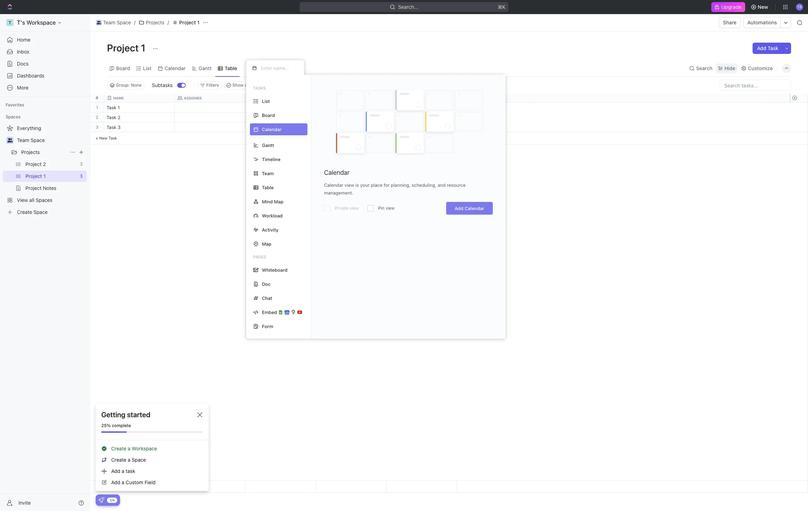 Task type: vqa. For each thing, say whether or not it's contained in the screenshot.
New Task's NEW
yes



Task type: describe. For each thing, give the bounding box(es) containing it.
private
[[335, 206, 349, 211]]

#
[[96, 95, 98, 101]]

press space to select this row. row containing task 3
[[104, 123, 457, 133]]

search
[[696, 65, 713, 71]]

tree inside sidebar navigation
[[3, 123, 87, 218]]

is
[[355, 183, 359, 188]]

management.
[[324, 190, 353, 196]]

team space link inside tree
[[17, 135, 85, 146]]

to do cell for task 3
[[245, 123, 316, 132]]

chat
[[262, 296, 272, 301]]

private view
[[335, 206, 359, 211]]

board link
[[115, 63, 130, 73]]

1/4
[[109, 499, 115, 503]]

subtasks button
[[149, 80, 177, 91]]

0 vertical spatial team space link
[[94, 18, 133, 27]]

do for ‎task 2
[[256, 115, 262, 120]]

set priority image for 2
[[386, 113, 396, 124]]

to do cell for ‎task 1
[[245, 103, 316, 112]]

25%
[[101, 424, 111, 429]]

inbox link
[[3, 46, 87, 58]]

dashboards
[[17, 73, 44, 79]]

pin
[[378, 206, 384, 211]]

0 horizontal spatial project
[[107, 42, 139, 54]]

automations button
[[744, 17, 781, 28]]

timeline
[[262, 157, 280, 162]]

home
[[17, 37, 30, 43]]

closed
[[245, 83, 258, 88]]

view
[[255, 65, 267, 71]]

task for add task
[[768, 45, 779, 51]]

set priority element for 3
[[386, 123, 396, 133]]

space inside tree
[[31, 137, 45, 143]]

1 inside the 1 2 3
[[96, 105, 98, 110]]

do for task 3
[[256, 125, 262, 130]]

task inside press space to select this row. row
[[107, 125, 116, 130]]

new for new
[[758, 4, 768, 10]]

subtasks
[[152, 82, 173, 88]]

0 vertical spatial list
[[143, 65, 152, 71]]

add a custom field
[[111, 480, 156, 486]]

25% complete
[[101, 424, 131, 429]]

‎task 2
[[107, 115, 120, 120]]

1 horizontal spatial board
[[262, 112, 275, 118]]

to do for ‎task 2
[[250, 115, 262, 120]]

0 horizontal spatial 3
[[96, 125, 98, 130]]

add a task
[[111, 469, 135, 475]]

a for space
[[128, 458, 130, 464]]

onboarding checklist button element
[[99, 498, 104, 504]]

dashboards link
[[3, 70, 87, 82]]

list link
[[142, 63, 152, 73]]

getting started
[[101, 411, 150, 419]]

sidebar navigation
[[0, 14, 90, 512]]

create a space
[[111, 458, 146, 464]]

to do for ‎task 1
[[250, 106, 262, 110]]

1 horizontal spatial table
[[262, 185, 274, 190]]

add calendar
[[455, 206, 484, 211]]

task
[[126, 469, 135, 475]]

add for add task
[[757, 45, 766, 51]]

Search tasks... text field
[[720, 80, 791, 91]]

favorites
[[6, 102, 24, 108]]

‎task 1
[[107, 105, 120, 111]]

0 horizontal spatial project 1
[[107, 42, 148, 54]]

table inside 'link'
[[225, 65, 237, 71]]

0 horizontal spatial map
[[262, 241, 271, 247]]

complete
[[112, 424, 131, 429]]

a for workspace
[[128, 446, 130, 452]]

inbox
[[17, 49, 29, 55]]

press space to select this row. row containing 2
[[90, 113, 104, 123]]

add for add a task
[[111, 469, 120, 475]]

field
[[145, 480, 156, 486]]

add for add a custom field
[[111, 480, 120, 486]]

0 vertical spatial gantt
[[199, 65, 212, 71]]

pin view
[[378, 206, 395, 211]]

create for create a workspace
[[111, 446, 126, 452]]

view right private
[[350, 206, 359, 211]]

press space to select this row. row containing ‎task 2
[[104, 113, 457, 124]]

1 horizontal spatial project 1
[[179, 19, 199, 25]]

to do for task 3
[[250, 125, 262, 130]]

upgrade link
[[712, 2, 745, 12]]

to for ‎task 2
[[250, 115, 255, 120]]

getting
[[101, 411, 125, 419]]

table link
[[223, 63, 237, 73]]

calendar view is your place for planning, scheduling, and resource management.
[[324, 183, 466, 196]]

row group containing 1 2 3
[[90, 103, 104, 145]]

calendar inside calendar view is your place for planning, scheduling, and resource management.
[[324, 183, 343, 188]]

1 / from the left
[[134, 19, 136, 25]]

add task button
[[753, 43, 783, 54]]

2 for 1
[[96, 115, 98, 120]]

‎task for ‎task 1
[[107, 105, 116, 111]]

search button
[[687, 63, 715, 73]]

‎task for ‎task 2
[[107, 115, 116, 120]]

to for task 3
[[250, 125, 255, 130]]

doc
[[262, 282, 271, 287]]

hide button
[[716, 63, 737, 73]]

automations
[[748, 19, 777, 25]]

show closed button
[[224, 81, 261, 90]]

press space to select this row. row containing 3
[[90, 123, 104, 132]]

new task
[[99, 136, 117, 141]]

docs
[[17, 61, 29, 67]]

set priority image
[[386, 103, 396, 114]]

invite
[[18, 500, 31, 506]]

view for private view
[[386, 206, 395, 211]]

hide
[[725, 65, 735, 71]]

new button
[[748, 1, 773, 13]]

started
[[127, 411, 150, 419]]

create a workspace
[[111, 446, 157, 452]]



Task type: locate. For each thing, give the bounding box(es) containing it.
view button
[[246, 63, 269, 73]]

1 do from the top
[[256, 106, 262, 110]]

1 vertical spatial team space
[[17, 137, 45, 143]]

1 horizontal spatial list
[[262, 98, 270, 104]]

2 for ‎task
[[118, 115, 120, 120]]

do for ‎task 1
[[256, 106, 262, 110]]

view button
[[246, 60, 269, 77]]

0 vertical spatial table
[[225, 65, 237, 71]]

projects link inside tree
[[21, 147, 67, 158]]

‎task down '‎task 1'
[[107, 115, 116, 120]]

2 horizontal spatial space
[[132, 458, 146, 464]]

workspace
[[132, 446, 157, 452]]

1 create from the top
[[111, 446, 126, 452]]

‎task up the ‎task 2
[[107, 105, 116, 111]]

1 horizontal spatial /
[[168, 19, 169, 25]]

show closed
[[232, 83, 258, 88]]

table
[[225, 65, 237, 71], [262, 185, 274, 190]]

1 horizontal spatial project
[[179, 19, 196, 25]]

task down task 3
[[109, 136, 117, 141]]

space down create a workspace
[[132, 458, 146, 464]]

team space inside tree
[[17, 137, 45, 143]]

a left task on the left of the page
[[122, 469, 124, 475]]

new
[[758, 4, 768, 10], [99, 136, 107, 141]]

1 set priority element from the top
[[386, 103, 396, 114]]

0 vertical spatial space
[[117, 19, 131, 25]]

0 horizontal spatial team space link
[[17, 135, 85, 146]]

project 1
[[179, 19, 199, 25], [107, 42, 148, 54]]

favorites button
[[3, 101, 27, 109]]

press space to select this row. row containing 1
[[90, 103, 104, 113]]

create for create a space
[[111, 458, 126, 464]]

view left is
[[345, 183, 354, 188]]

map down the activity
[[262, 241, 271, 247]]

customize
[[748, 65, 773, 71]]

team right user group image
[[103, 19, 115, 25]]

1 vertical spatial projects
[[21, 149, 40, 155]]

add down add a task
[[111, 480, 120, 486]]

projects
[[146, 19, 164, 25], [21, 149, 40, 155]]

1 vertical spatial gantt
[[262, 142, 274, 148]]

2 vertical spatial task
[[109, 136, 117, 141]]

row
[[104, 94, 457, 103]]

2 vertical spatial team
[[262, 171, 274, 176]]

grid containing ‎task 1
[[90, 94, 808, 494]]

add for add calendar
[[455, 206, 463, 211]]

1 vertical spatial task
[[107, 125, 116, 130]]

2 up task 3
[[118, 115, 120, 120]]

1 vertical spatial team space link
[[17, 135, 85, 146]]

grid
[[90, 94, 808, 494]]

1 vertical spatial team
[[17, 137, 29, 143]]

1 vertical spatial space
[[31, 137, 45, 143]]

share button
[[719, 17, 741, 28]]

2 vertical spatial to do
[[250, 125, 262, 130]]

mind map
[[262, 199, 283, 205]]

tree
[[3, 123, 87, 218]]

0 horizontal spatial gantt
[[199, 65, 212, 71]]

1 ‎task from the top
[[107, 105, 116, 111]]

team inside tree
[[17, 137, 29, 143]]

3 set priority element from the top
[[386, 123, 396, 133]]

calendar
[[165, 65, 186, 71], [324, 169, 350, 177], [324, 183, 343, 188], [465, 206, 484, 211]]

3 to do cell from the top
[[245, 123, 316, 132]]

gantt up timeline on the top left of the page
[[262, 142, 274, 148]]

2 horizontal spatial team
[[262, 171, 274, 176]]

‎task
[[107, 105, 116, 111], [107, 115, 116, 120]]

1 vertical spatial to do
[[250, 115, 262, 120]]

2 to from the top
[[250, 115, 255, 120]]

0 horizontal spatial team
[[17, 137, 29, 143]]

1 vertical spatial map
[[262, 241, 271, 247]]

space right user group image
[[117, 19, 131, 25]]

1 vertical spatial do
[[256, 115, 262, 120]]

1 to from the top
[[250, 106, 255, 110]]

upgrade
[[721, 4, 742, 10]]

1 vertical spatial project 1
[[107, 42, 148, 54]]

team right user group icon
[[17, 137, 29, 143]]

0 vertical spatial ‎task
[[107, 105, 116, 111]]

share
[[723, 19, 737, 25]]

search...
[[398, 4, 418, 10]]

1 horizontal spatial new
[[758, 4, 768, 10]]

1 horizontal spatial projects
[[146, 19, 164, 25]]

1 vertical spatial project
[[107, 42, 139, 54]]

set priority element
[[386, 103, 396, 114], [386, 113, 396, 124], [386, 123, 396, 133]]

2 set priority element from the top
[[386, 113, 396, 124]]

form
[[262, 324, 273, 330]]

your
[[360, 183, 370, 188]]

resource
[[447, 183, 466, 188]]

press space to select this row. row containing ‎task 1
[[104, 103, 457, 114]]

1 vertical spatial to do cell
[[245, 113, 316, 122]]

1 vertical spatial create
[[111, 458, 126, 464]]

0 vertical spatial to do
[[250, 106, 262, 110]]

create up create a space
[[111, 446, 126, 452]]

1 vertical spatial new
[[99, 136, 107, 141]]

2 ‎task from the top
[[107, 115, 116, 120]]

1 set priority image from the top
[[386, 113, 396, 124]]

gantt
[[199, 65, 212, 71], [262, 142, 274, 148]]

1 horizontal spatial space
[[117, 19, 131, 25]]

team space right user group image
[[103, 19, 131, 25]]

1 horizontal spatial team space link
[[94, 18, 133, 27]]

2 to do cell from the top
[[245, 113, 316, 122]]

3 to from the top
[[250, 125, 255, 130]]

2
[[118, 115, 120, 120], [96, 115, 98, 120]]

0 vertical spatial do
[[256, 106, 262, 110]]

add inside "button"
[[757, 45, 766, 51]]

pages
[[253, 255, 266, 260]]

embed
[[262, 310, 277, 315]]

2 inside press space to select this row. row
[[118, 115, 120, 120]]

1 horizontal spatial team
[[103, 19, 115, 25]]

add down resource
[[455, 206, 463, 211]]

workload
[[262, 213, 283, 219]]

map right the mind
[[274, 199, 283, 205]]

1 vertical spatial table
[[262, 185, 274, 190]]

for
[[384, 183, 390, 188]]

1 vertical spatial list
[[262, 98, 270, 104]]

a up task on the left of the page
[[128, 458, 130, 464]]

2 / from the left
[[168, 19, 169, 25]]

task
[[768, 45, 779, 51], [107, 125, 116, 130], [109, 136, 117, 141]]

projects link
[[137, 18, 166, 27], [21, 147, 67, 158]]

0 vertical spatial team
[[103, 19, 115, 25]]

project
[[179, 19, 196, 25], [107, 42, 139, 54]]

3 left task 3
[[96, 125, 98, 130]]

set priority element for 2
[[386, 113, 396, 124]]

set priority image for 3
[[386, 123, 396, 133]]

a up create a space
[[128, 446, 130, 452]]

new up automations
[[758, 4, 768, 10]]

whiteboard
[[262, 267, 287, 273]]

new inside grid
[[99, 136, 107, 141]]

0 horizontal spatial board
[[116, 65, 130, 71]]

onboarding checklist button image
[[99, 498, 104, 504]]

list up subtasks button
[[143, 65, 152, 71]]

a for custom
[[122, 480, 124, 486]]

close image
[[197, 413, 202, 418]]

0 horizontal spatial /
[[134, 19, 136, 25]]

custom
[[126, 480, 143, 486]]

3 down the ‎task 2
[[118, 125, 120, 130]]

projects inside sidebar navigation
[[21, 149, 40, 155]]

2 vertical spatial to
[[250, 125, 255, 130]]

set priority element for 1
[[386, 103, 396, 114]]

2 inside the 1 2 3
[[96, 115, 98, 120]]

Enter name... field
[[260, 65, 298, 71]]

add left task on the left of the page
[[111, 469, 120, 475]]

0 vertical spatial new
[[758, 4, 768, 10]]

space
[[117, 19, 131, 25], [31, 137, 45, 143], [132, 458, 146, 464]]

⌘k
[[498, 4, 506, 10]]

docs link
[[3, 58, 87, 70]]

new down task 3
[[99, 136, 107, 141]]

a for task
[[122, 469, 124, 475]]

add
[[757, 45, 766, 51], [455, 206, 463, 211], [111, 469, 120, 475], [111, 480, 120, 486]]

scheduling,
[[412, 183, 436, 188]]

list
[[143, 65, 152, 71], [262, 98, 270, 104]]

planning,
[[391, 183, 411, 188]]

team down timeline on the top left of the page
[[262, 171, 274, 176]]

0 vertical spatial map
[[274, 199, 283, 205]]

0 horizontal spatial projects link
[[21, 147, 67, 158]]

user group image
[[97, 21, 101, 24]]

1 horizontal spatial 3
[[118, 125, 120, 130]]

view
[[345, 183, 354, 188], [350, 206, 359, 211], [386, 206, 395, 211]]

to do cell for ‎task 2
[[245, 113, 316, 122]]

1 vertical spatial ‎task
[[107, 115, 116, 120]]

view inside calendar view is your place for planning, scheduling, and resource management.
[[345, 183, 354, 188]]

table up show
[[225, 65, 237, 71]]

create up add a task
[[111, 458, 126, 464]]

add up customize at the top
[[757, 45, 766, 51]]

gantt link
[[197, 63, 212, 73]]

to for ‎task 1
[[250, 106, 255, 110]]

new for new task
[[99, 136, 107, 141]]

0 horizontal spatial table
[[225, 65, 237, 71]]

2 set priority image from the top
[[386, 123, 396, 133]]

user group image
[[7, 138, 13, 143]]

board left list link
[[116, 65, 130, 71]]

activity
[[262, 227, 279, 233]]

1
[[197, 19, 199, 25], [141, 42, 146, 54], [118, 105, 120, 111], [96, 105, 98, 110]]

3 inside press space to select this row. row
[[118, 125, 120, 130]]

cell
[[175, 103, 245, 112], [316, 103, 387, 112], [175, 113, 245, 122], [316, 113, 387, 122], [175, 123, 245, 132], [316, 123, 387, 132]]

press space to select this row. row
[[90, 103, 104, 113], [104, 103, 457, 114], [90, 113, 104, 123], [104, 113, 457, 124], [90, 123, 104, 132], [104, 123, 457, 133], [104, 482, 457, 494]]

customize button
[[739, 63, 775, 73]]

space right user group icon
[[31, 137, 45, 143]]

team space
[[103, 19, 131, 25], [17, 137, 45, 143]]

do
[[256, 106, 262, 110], [256, 115, 262, 120], [256, 125, 262, 130]]

row group
[[90, 103, 104, 145], [104, 103, 457, 145], [790, 103, 808, 145], [790, 482, 808, 493]]

0 horizontal spatial new
[[99, 136, 107, 141]]

board
[[116, 65, 130, 71], [262, 112, 275, 118]]

calendar link
[[163, 63, 186, 73]]

row group containing ‎task 1
[[104, 103, 457, 145]]

to do cell
[[245, 103, 316, 112], [245, 113, 316, 122], [245, 123, 316, 132]]

0 vertical spatial projects link
[[137, 18, 166, 27]]

0 vertical spatial projects
[[146, 19, 164, 25]]

1 horizontal spatial map
[[274, 199, 283, 205]]

0 vertical spatial board
[[116, 65, 130, 71]]

new inside button
[[758, 4, 768, 10]]

0 vertical spatial create
[[111, 446, 126, 452]]

0 horizontal spatial projects
[[21, 149, 40, 155]]

home link
[[3, 34, 87, 46]]

0 horizontal spatial list
[[143, 65, 152, 71]]

task up customize at the top
[[768, 45, 779, 51]]

0 vertical spatial to
[[250, 106, 255, 110]]

0 vertical spatial team space
[[103, 19, 131, 25]]

map
[[274, 199, 283, 205], [262, 241, 271, 247]]

3 do from the top
[[256, 125, 262, 130]]

team space right user group icon
[[17, 137, 45, 143]]

0 vertical spatial project
[[179, 19, 196, 25]]

tasks
[[253, 86, 266, 90]]

table up the mind
[[262, 185, 274, 190]]

task for new task
[[109, 136, 117, 141]]

2 left the ‎task 2
[[96, 115, 98, 120]]

gantt left "table" 'link'
[[199, 65, 212, 71]]

2 do from the top
[[256, 115, 262, 120]]

view right pin
[[386, 206, 395, 211]]

task 3
[[107, 125, 120, 130]]

/
[[134, 19, 136, 25], [168, 19, 169, 25]]

3
[[118, 125, 120, 130], [96, 125, 98, 130]]

2 vertical spatial do
[[256, 125, 262, 130]]

project 1 link
[[170, 18, 201, 27]]

and
[[438, 183, 446, 188]]

1 horizontal spatial 2
[[118, 115, 120, 120]]

team
[[103, 19, 115, 25], [17, 137, 29, 143], [262, 171, 274, 176]]

0 vertical spatial to do cell
[[245, 103, 316, 112]]

2 to do from the top
[[250, 115, 262, 120]]

2 vertical spatial to do cell
[[245, 123, 316, 132]]

team space link
[[94, 18, 133, 27], [17, 135, 85, 146]]

1 to do from the top
[[250, 106, 262, 110]]

set priority image
[[386, 113, 396, 124], [386, 123, 396, 133]]

view for calendar
[[345, 183, 354, 188]]

0 horizontal spatial 2
[[96, 115, 98, 120]]

spaces
[[6, 114, 21, 120]]

add task
[[757, 45, 779, 51]]

2 vertical spatial space
[[132, 458, 146, 464]]

task down the ‎task 2
[[107, 125, 116, 130]]

1 vertical spatial to
[[250, 115, 255, 120]]

1 horizontal spatial gantt
[[262, 142, 274, 148]]

1 horizontal spatial team space
[[103, 19, 131, 25]]

0 vertical spatial project 1
[[179, 19, 199, 25]]

board down tasks
[[262, 112, 275, 118]]

1 horizontal spatial projects link
[[137, 18, 166, 27]]

list down tasks
[[262, 98, 270, 104]]

a down add a task
[[122, 480, 124, 486]]

mind
[[262, 199, 273, 205]]

1 to do cell from the top
[[245, 103, 316, 112]]

3 to do from the top
[[250, 125, 262, 130]]

0 horizontal spatial team space
[[17, 137, 45, 143]]

1 vertical spatial board
[[262, 112, 275, 118]]

0 horizontal spatial space
[[31, 137, 45, 143]]

1 2 3
[[96, 105, 98, 130]]

0 vertical spatial task
[[768, 45, 779, 51]]

create
[[111, 446, 126, 452], [111, 458, 126, 464]]

tree containing team space
[[3, 123, 87, 218]]

1 vertical spatial projects link
[[21, 147, 67, 158]]

place
[[371, 183, 382, 188]]

2 create from the top
[[111, 458, 126, 464]]

show
[[232, 83, 244, 88]]

to
[[250, 106, 255, 110], [250, 115, 255, 120], [250, 125, 255, 130]]

task inside "button"
[[768, 45, 779, 51]]



